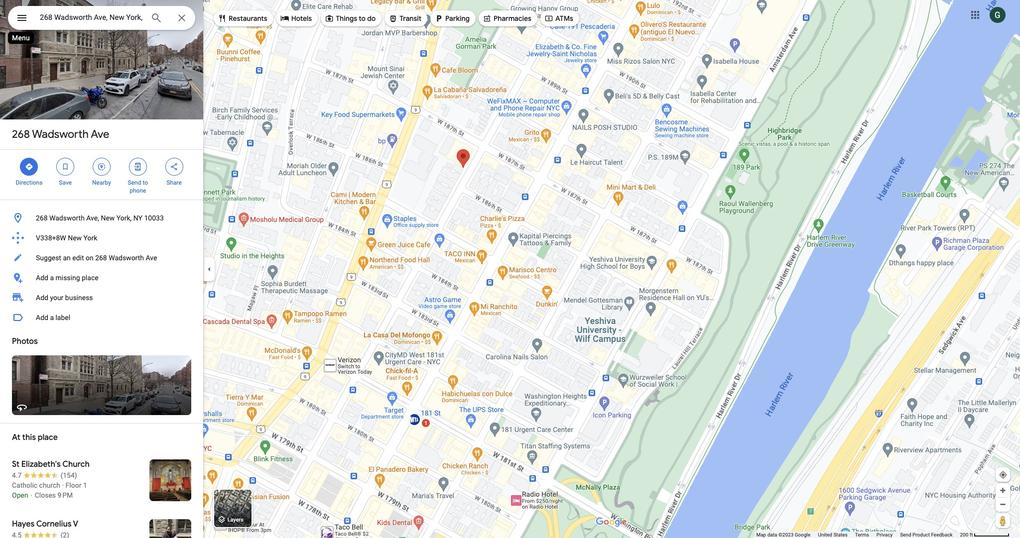 Task type: locate. For each thing, give the bounding box(es) containing it.
wadsworth
[[32, 128, 89, 142], [49, 214, 85, 222], [109, 254, 144, 262]]

2 vertical spatial add
[[36, 314, 48, 322]]


[[170, 161, 179, 172]]

closes
[[35, 492, 56, 500]]

catholic
[[12, 482, 37, 490]]


[[325, 13, 334, 24]]

9 pm
[[58, 492, 73, 500]]

new
[[101, 214, 115, 222], [68, 234, 82, 242]]

268 wadsworth ave
[[12, 128, 109, 142]]

add a missing place
[[36, 274, 98, 282]]

to up phone
[[143, 179, 148, 186]]

ave up 
[[91, 128, 109, 142]]

privacy button
[[877, 532, 893, 539]]

(154)
[[61, 472, 77, 480]]

add down suggest
[[36, 274, 48, 282]]

0 vertical spatial ave
[[91, 128, 109, 142]]


[[218, 13, 227, 24]]

1 a from the top
[[50, 274, 54, 282]]

268 inside button
[[95, 254, 107, 262]]

place
[[82, 274, 98, 282], [38, 433, 58, 443]]

united states
[[818, 533, 848, 538]]

a left label
[[50, 314, 54, 322]]

place right this
[[38, 433, 58, 443]]

1 horizontal spatial 268
[[36, 214, 48, 222]]

268
[[12, 128, 30, 142], [36, 214, 48, 222], [95, 254, 107, 262]]

footer inside google maps element
[[757, 532, 961, 539]]

1 vertical spatial 268
[[36, 214, 48, 222]]

wadsworth up v338+8w new york
[[49, 214, 85, 222]]

label
[[56, 314, 70, 322]]

ave inside "suggest an edit on 268 wadsworth ave" button
[[146, 254, 157, 262]]

0 vertical spatial place
[[82, 274, 98, 282]]

 restaurants
[[218, 13, 267, 24]]

hayes cornelius v
[[12, 520, 78, 530]]

pharmacies
[[494, 14, 532, 23]]

0 horizontal spatial 268
[[12, 128, 30, 142]]

phone
[[130, 187, 146, 194]]

send left product
[[901, 533, 912, 538]]

data
[[768, 533, 778, 538]]


[[280, 13, 289, 24]]

a left missing
[[50, 274, 54, 282]]

add left label
[[36, 314, 48, 322]]

1 horizontal spatial to
[[359, 14, 366, 23]]

none field inside 268 wadsworth ave, new york, ny 10033 field
[[40, 11, 143, 23]]

layers
[[228, 517, 244, 524]]

send up phone
[[128, 179, 141, 186]]

3 add from the top
[[36, 314, 48, 322]]

0 vertical spatial to
[[359, 14, 366, 23]]

268 for 268 wadsworth ave, new york, ny 10033
[[36, 214, 48, 222]]

 search field
[[8, 6, 195, 32]]

 atms
[[545, 13, 574, 24]]

2 add from the top
[[36, 294, 48, 302]]

directions
[[16, 179, 43, 186]]

v
[[73, 520, 78, 530]]

nearby
[[92, 179, 111, 186]]

0 vertical spatial 268
[[12, 128, 30, 142]]

transit
[[400, 14, 422, 23]]

1 add from the top
[[36, 274, 48, 282]]

add left your
[[36, 294, 48, 302]]

a
[[50, 274, 54, 282], [50, 314, 54, 322]]

4.7
[[12, 472, 22, 480]]

missing
[[56, 274, 80, 282]]

to left do at the left
[[359, 14, 366, 23]]

 pharmacies
[[483, 13, 532, 24]]

1 vertical spatial add
[[36, 294, 48, 302]]

things
[[336, 14, 357, 23]]

share
[[167, 179, 182, 186]]

0 horizontal spatial place
[[38, 433, 58, 443]]

restaurants
[[229, 14, 267, 23]]

v338+8w new york button
[[0, 228, 203, 248]]

1 vertical spatial send
[[901, 533, 912, 538]]

send inside button
[[901, 533, 912, 538]]

268 up 
[[12, 128, 30, 142]]

elizabeth's
[[21, 460, 61, 470]]

add a missing place button
[[0, 268, 203, 288]]

send product feedback button
[[901, 532, 953, 539]]

new right 'ave,'
[[101, 214, 115, 222]]

hotels
[[291, 14, 312, 23]]

0 vertical spatial wadsworth
[[32, 128, 89, 142]]

terms button
[[856, 532, 870, 539]]

0 horizontal spatial to
[[143, 179, 148, 186]]

to
[[359, 14, 366, 23], [143, 179, 148, 186]]

268 wadsworth ave, new york, ny 10033
[[36, 214, 164, 222]]

new left york
[[68, 234, 82, 242]]

0 vertical spatial send
[[128, 179, 141, 186]]

add
[[36, 274, 48, 282], [36, 294, 48, 302], [36, 314, 48, 322]]

⋅
[[30, 492, 33, 500]]

1 vertical spatial a
[[50, 314, 54, 322]]

2 vertical spatial wadsworth
[[109, 254, 144, 262]]

york,
[[117, 214, 132, 222]]

0 horizontal spatial ave
[[91, 128, 109, 142]]

1 vertical spatial to
[[143, 179, 148, 186]]

1 vertical spatial place
[[38, 433, 58, 443]]

2 vertical spatial 268
[[95, 254, 107, 262]]

place down on at the top left
[[82, 274, 98, 282]]

a for missing
[[50, 274, 54, 282]]

send for send to phone
[[128, 179, 141, 186]]

 parking
[[435, 13, 470, 24]]

268 wadsworth ave, new york, ny 10033 button
[[0, 208, 203, 228]]

None field
[[40, 11, 143, 23]]

google account: greg robinson  
(robinsongreg175@gmail.com) image
[[990, 7, 1006, 23]]

1 vertical spatial ave
[[146, 254, 157, 262]]

0 vertical spatial new
[[101, 214, 115, 222]]

0 vertical spatial a
[[50, 274, 54, 282]]

st
[[12, 460, 19, 470]]

suggest an edit on 268 wadsworth ave
[[36, 254, 157, 262]]

ave
[[91, 128, 109, 142], [146, 254, 157, 262]]

map
[[757, 533, 767, 538]]

wadsworth up 
[[32, 128, 89, 142]]

footer
[[757, 532, 961, 539]]

send inside send to phone
[[128, 179, 141, 186]]

1 horizontal spatial new
[[101, 214, 115, 222]]

footer containing map data ©2023 google
[[757, 532, 961, 539]]

0 horizontal spatial new
[[68, 234, 82, 242]]

send to phone
[[128, 179, 148, 194]]

add your business link
[[0, 288, 203, 308]]

send
[[128, 179, 141, 186], [901, 533, 912, 538]]

268 up v338+8w
[[36, 214, 48, 222]]

1 horizontal spatial ave
[[146, 254, 157, 262]]

business
[[65, 294, 93, 302]]

collapse side panel image
[[204, 264, 215, 275]]

states
[[834, 533, 848, 538]]


[[25, 161, 34, 172]]

1 horizontal spatial send
[[901, 533, 912, 538]]

1 horizontal spatial place
[[82, 274, 98, 282]]

1 vertical spatial new
[[68, 234, 82, 242]]

1 vertical spatial wadsworth
[[49, 214, 85, 222]]

2 horizontal spatial 268
[[95, 254, 107, 262]]

0 horizontal spatial send
[[128, 179, 141, 186]]

4.5 stars 2 reviews image
[[12, 531, 69, 539]]

ave down 10033
[[146, 254, 157, 262]]

268 right on at the top left
[[95, 254, 107, 262]]

wadsworth inside button
[[109, 254, 144, 262]]

this
[[22, 433, 36, 443]]

wadsworth up add a missing place button
[[109, 254, 144, 262]]

open
[[12, 492, 28, 500]]

268 inside button
[[36, 214, 48, 222]]

floor
[[66, 482, 81, 490]]

 hotels
[[280, 13, 312, 24]]

 transit
[[389, 13, 422, 24]]

product
[[913, 533, 930, 538]]

wadsworth inside button
[[49, 214, 85, 222]]

2 a from the top
[[50, 314, 54, 322]]

wadsworth for ave,
[[49, 214, 85, 222]]

0 vertical spatial add
[[36, 274, 48, 282]]



Task type: vqa. For each thing, say whether or not it's contained in the screenshot.


Task type: describe. For each thing, give the bounding box(es) containing it.
show street view coverage image
[[996, 514, 1011, 529]]

cornelius
[[36, 520, 72, 530]]

268 Wadsworth Ave, New York, NY 10033 field
[[8, 6, 195, 30]]

add a label
[[36, 314, 70, 322]]

google
[[795, 533, 811, 538]]

add your business
[[36, 294, 93, 302]]

parking
[[446, 14, 470, 23]]

show your location image
[[999, 471, 1008, 480]]

united
[[818, 533, 833, 538]]

ft
[[970, 533, 974, 538]]


[[435, 13, 444, 24]]

st elizabeth's church
[[12, 460, 90, 470]]

v338+8w
[[36, 234, 66, 242]]

church
[[39, 482, 60, 490]]

atms
[[556, 14, 574, 23]]

new inside button
[[101, 214, 115, 222]]

york
[[83, 234, 97, 242]]

4.7 stars 154 reviews image
[[12, 471, 77, 481]]

actions for 268 wadsworth ave region
[[0, 150, 203, 200]]

zoom out image
[[1000, 501, 1007, 509]]

v338+8w new york
[[36, 234, 97, 242]]

catholic church · floor 1 open ⋅ closes 9 pm
[[12, 482, 87, 500]]

hayes
[[12, 520, 35, 530]]

at
[[12, 433, 20, 443]]

to inside  things to do
[[359, 14, 366, 23]]

your
[[50, 294, 63, 302]]

hayes cornelius v link
[[0, 512, 203, 539]]

edit
[[72, 254, 84, 262]]


[[16, 11, 28, 25]]

church
[[62, 460, 90, 470]]

268 wadsworth ave main content
[[0, 0, 203, 539]]

ave,
[[86, 214, 99, 222]]

save
[[59, 179, 72, 186]]

send product feedback
[[901, 533, 953, 538]]

at this place
[[12, 433, 58, 443]]


[[389, 13, 398, 24]]

privacy
[[877, 533, 893, 538]]


[[133, 161, 142, 172]]

suggest
[[36, 254, 61, 262]]

add for add your business
[[36, 294, 48, 302]]


[[483, 13, 492, 24]]

200 ft
[[961, 533, 974, 538]]

map data ©2023 google
[[757, 533, 811, 538]]

200 ft button
[[961, 533, 1010, 538]]

ny
[[133, 214, 143, 222]]

©2023
[[779, 533, 794, 538]]

feedback
[[932, 533, 953, 538]]


[[61, 161, 70, 172]]

200
[[961, 533, 969, 538]]


[[97, 161, 106, 172]]

suggest an edit on 268 wadsworth ave button
[[0, 248, 203, 268]]

add a label button
[[0, 308, 203, 328]]

1
[[83, 482, 87, 490]]

terms
[[856, 533, 870, 538]]

268 for 268 wadsworth ave
[[12, 128, 30, 142]]

add for add a label
[[36, 314, 48, 322]]


[[545, 13, 554, 24]]

google maps element
[[0, 0, 1021, 539]]

add for add a missing place
[[36, 274, 48, 282]]

zoom in image
[[1000, 487, 1007, 495]]

photos
[[12, 337, 38, 347]]

place inside button
[[82, 274, 98, 282]]

10033
[[144, 214, 164, 222]]

 button
[[8, 6, 36, 32]]

send for send product feedback
[[901, 533, 912, 538]]

wadsworth for ave
[[32, 128, 89, 142]]

do
[[367, 14, 376, 23]]

new inside button
[[68, 234, 82, 242]]

an
[[63, 254, 71, 262]]

to inside send to phone
[[143, 179, 148, 186]]

on
[[86, 254, 94, 262]]

a for label
[[50, 314, 54, 322]]

united states button
[[818, 532, 848, 539]]

 things to do
[[325, 13, 376, 24]]



